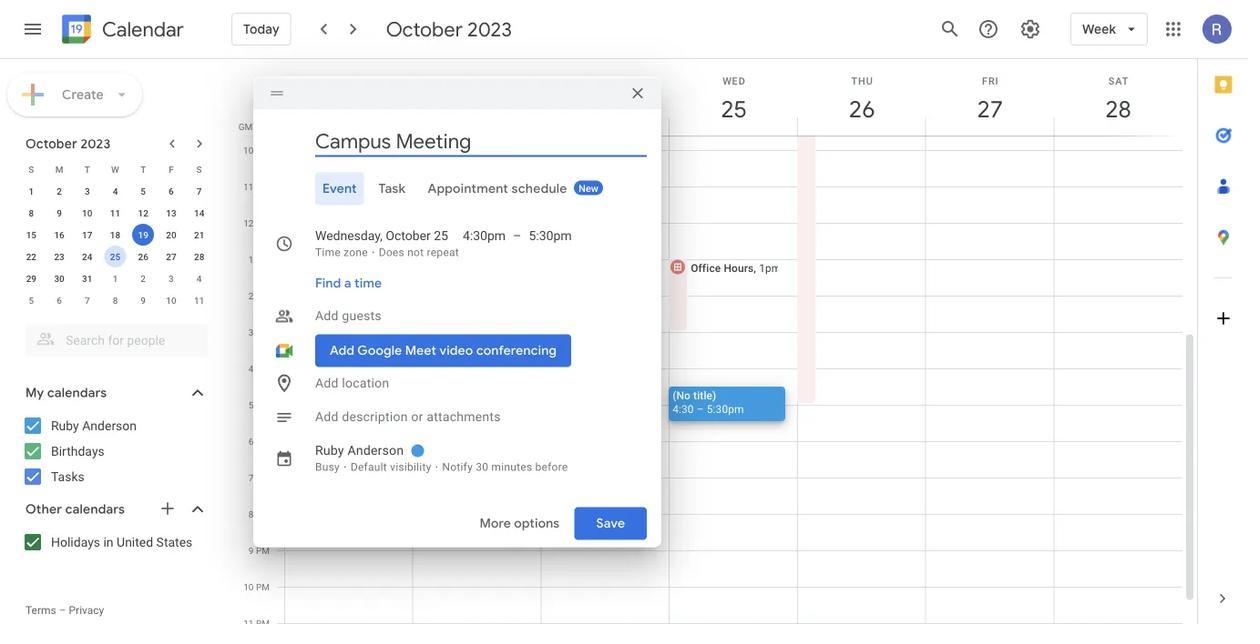 Task type: locate. For each thing, give the bounding box(es) containing it.
task
[[379, 181, 406, 197]]

create button
[[7, 73, 142, 117]]

calendar
[[102, 17, 184, 42]]

9 pm from the top
[[256, 509, 270, 520]]

main drawer image
[[22, 18, 44, 40]]

None search field
[[0, 317, 226, 357]]

add for add guests
[[315, 309, 339, 324]]

pm down "8 pm"
[[256, 546, 270, 557]]

4:30pm
[[463, 229, 506, 244]]

1 vertical spatial 11
[[110, 208, 120, 219]]

3 up 10 element
[[85, 186, 90, 197]]

ruby anderson up birthdays
[[51, 419, 137, 434]]

4 for 4 pm
[[249, 363, 254, 374]]

7 row from the top
[[17, 290, 213, 312]]

row group
[[17, 180, 213, 312]]

7 down the 31 element
[[85, 295, 90, 306]]

2 vertical spatial 25
[[110, 251, 120, 262]]

attachments
[[427, 410, 501, 425]]

10 for 10 element
[[82, 208, 92, 219]]

2023 down create
[[81, 136, 111, 152]]

26 down 19
[[138, 251, 148, 262]]

1 horizontal spatial 1
[[113, 273, 118, 284]]

1 vertical spatial 30
[[476, 461, 488, 474]]

0 horizontal spatial 27
[[166, 251, 176, 262]]

2 row from the top
[[17, 180, 213, 202]]

2 vertical spatial october
[[386, 229, 431, 244]]

repeat
[[427, 246, 459, 259]]

9
[[57, 208, 62, 219], [141, 295, 146, 306], [249, 546, 254, 557]]

ruby up birthdays
[[51, 419, 79, 434]]

pm
[[256, 218, 270, 229], [256, 254, 270, 265], [256, 291, 270, 302], [256, 327, 270, 338], [256, 363, 270, 374], [256, 400, 270, 411], [256, 436, 270, 447], [256, 473, 270, 484], [256, 509, 270, 520], [256, 546, 270, 557], [256, 582, 270, 593]]

event
[[322, 181, 357, 197]]

0 vertical spatial 25
[[720, 94, 746, 124]]

2023
[[467, 16, 512, 42], [81, 136, 111, 152]]

12 for 12
[[138, 208, 148, 219]]

15
[[26, 230, 36, 241]]

add other calendars image
[[159, 500, 177, 518]]

9 up the 16 element
[[57, 208, 62, 219]]

2 vertical spatial add
[[315, 410, 339, 425]]

– for 5:30pm
[[513, 229, 522, 244]]

holidays in united states
[[51, 535, 193, 550]]

0 horizontal spatial anderson
[[82, 419, 137, 434]]

0 vertical spatial 5:30pm
[[529, 229, 572, 244]]

1 vertical spatial add
[[315, 376, 339, 391]]

1 horizontal spatial 5:30pm
[[707, 403, 744, 416]]

2 vertical spatial 4
[[249, 363, 254, 374]]

27 down 20
[[166, 251, 176, 262]]

2 down 1 pm
[[249, 291, 254, 302]]

anderson inside my calendars list
[[82, 419, 137, 434]]

12 element
[[132, 202, 154, 224]]

26
[[848, 94, 874, 124], [138, 251, 148, 262]]

3 down '27' element
[[169, 273, 174, 284]]

pm up 1 pm
[[256, 218, 270, 229]]

calendars
[[47, 385, 107, 402], [65, 502, 125, 518]]

0 vertical spatial 9
[[57, 208, 62, 219]]

22 element
[[20, 246, 42, 268]]

1 horizontal spatial 25
[[434, 229, 448, 244]]

10 pm
[[243, 582, 270, 593]]

4:30
[[672, 403, 694, 416]]

8 pm from the top
[[256, 473, 270, 484]]

row containing s
[[17, 159, 213, 180]]

11 pm from the top
[[256, 582, 270, 593]]

2 vertical spatial 5
[[249, 400, 254, 411]]

1 horizontal spatial 26
[[848, 94, 874, 124]]

11 for 11 am
[[243, 181, 254, 192]]

0 vertical spatial am
[[256, 145, 270, 156]]

pm up 2 pm
[[256, 254, 270, 265]]

–
[[513, 229, 522, 244], [697, 403, 704, 416], [59, 605, 66, 618]]

0 horizontal spatial tab list
[[268, 173, 647, 205]]

2 up the november 9 element
[[141, 273, 146, 284]]

0 vertical spatial 11
[[243, 181, 254, 192]]

1 vertical spatial 5:30pm
[[707, 403, 744, 416]]

0 horizontal spatial ruby anderson
[[51, 419, 137, 434]]

add left location
[[315, 376, 339, 391]]

30 right notify
[[476, 461, 488, 474]]

11
[[243, 181, 254, 192], [110, 208, 120, 219], [194, 295, 204, 306]]

pm for 8 pm
[[256, 509, 270, 520]]

0 vertical spatial 8
[[29, 208, 34, 219]]

25 inside wed 25
[[720, 94, 746, 124]]

ruby anderson
[[51, 419, 137, 434], [315, 444, 404, 459]]

26 inside 26 element
[[138, 251, 148, 262]]

0 horizontal spatial october 2023
[[26, 136, 111, 152]]

pm up 6 pm
[[256, 400, 270, 411]]

10 pm from the top
[[256, 546, 270, 557]]

1 t from the left
[[84, 164, 90, 175]]

10 element
[[76, 202, 98, 224]]

4:30pm – 5:30pm
[[463, 229, 572, 244]]

grid
[[233, 59, 1197, 625]]

zone
[[344, 246, 368, 259]]

add
[[315, 309, 339, 324], [315, 376, 339, 391], [315, 410, 339, 425]]

0 horizontal spatial t
[[84, 164, 90, 175]]

9 inside the november 9 element
[[141, 295, 146, 306]]

today button
[[231, 7, 291, 51]]

2 vertical spatial 3
[[249, 327, 254, 338]]

7 up 14 element
[[197, 186, 202, 197]]

3 add from the top
[[315, 410, 339, 425]]

0 horizontal spatial 5
[[29, 295, 34, 306]]

– down title)
[[697, 403, 704, 416]]

1 vertical spatial ruby anderson
[[315, 444, 404, 459]]

2023 up mon
[[467, 16, 512, 42]]

ruby up busy
[[315, 444, 344, 459]]

2 vertical spatial 6
[[249, 436, 254, 447]]

add inside dropdown button
[[315, 309, 339, 324]]

10 for november 10 element
[[166, 295, 176, 306]]

29
[[26, 273, 36, 284]]

0 vertical spatial 6
[[169, 186, 174, 197]]

4 for november 4 "element"
[[197, 273, 202, 284]]

10 down the gmt-
[[243, 145, 254, 156]]

17
[[82, 230, 92, 241]]

28 element
[[188, 246, 210, 268]]

october
[[386, 16, 463, 42], [26, 136, 77, 152], [386, 229, 431, 244]]

1 row from the top
[[17, 159, 213, 180]]

2 horizontal spatial 5
[[249, 400, 254, 411]]

november 7 element
[[76, 290, 98, 312]]

5 inside grid
[[249, 400, 254, 411]]

november 10 element
[[160, 290, 182, 312]]

25 down 'wed'
[[720, 94, 746, 124]]

row containing 22
[[17, 246, 213, 268]]

5:30pm right to element
[[529, 229, 572, 244]]

location
[[342, 376, 389, 391]]

10
[[243, 145, 254, 156], [82, 208, 92, 219], [166, 295, 176, 306], [243, 582, 254, 593]]

november 9 element
[[132, 290, 154, 312]]

6 down 5 pm
[[249, 436, 254, 447]]

11 down 10 am at left top
[[243, 181, 254, 192]]

11 up 18
[[110, 208, 120, 219]]

0 vertical spatial anderson
[[82, 419, 137, 434]]

8 inside grid
[[249, 509, 254, 520]]

18
[[110, 230, 120, 241]]

0 horizontal spatial 12
[[138, 208, 148, 219]]

4 up 5 pm
[[249, 363, 254, 374]]

9 pm
[[249, 546, 270, 557]]

2 horizontal spatial 3
[[249, 327, 254, 338]]

2 horizontal spatial 2
[[249, 291, 254, 302]]

1 horizontal spatial ruby anderson
[[315, 444, 404, 459]]

1 vertical spatial 28
[[194, 251, 204, 262]]

30 inside october 2023 grid
[[54, 273, 64, 284]]

anderson down my calendars dropdown button
[[82, 419, 137, 434]]

calendars inside my calendars dropdown button
[[47, 385, 107, 402]]

my calendars list
[[4, 412, 226, 492]]

2 vertical spatial 9
[[249, 546, 254, 557]]

1 vertical spatial 7
[[85, 295, 90, 306]]

october up mon column header
[[386, 16, 463, 42]]

31 element
[[76, 268, 98, 290]]

5 pm from the top
[[256, 363, 270, 374]]

1 horizontal spatial 7
[[197, 186, 202, 197]]

21
[[194, 230, 204, 241]]

3 pm
[[249, 327, 270, 338]]

1 horizontal spatial 8
[[113, 295, 118, 306]]

5:30pm down title)
[[707, 403, 744, 416]]

6 pm from the top
[[256, 400, 270, 411]]

27 element
[[160, 246, 182, 268]]

0 horizontal spatial 6
[[57, 295, 62, 306]]

4 inside "element"
[[197, 273, 202, 284]]

1 horizontal spatial 27
[[976, 94, 1002, 124]]

29 element
[[20, 268, 42, 290]]

28 down 21 at the left top
[[194, 251, 204, 262]]

1 down 12 pm
[[249, 254, 254, 265]]

– inside (no title) 4:30 – 5:30pm
[[697, 403, 704, 416]]

4 inside grid
[[249, 363, 254, 374]]

1 horizontal spatial 5
[[141, 186, 146, 197]]

2 add from the top
[[315, 376, 339, 391]]

1 vertical spatial 5
[[29, 295, 34, 306]]

11 inside "element"
[[194, 295, 204, 306]]

0 vertical spatial –
[[513, 229, 522, 244]]

sun column header
[[284, 59, 413, 136]]

october 2023 up mon
[[386, 16, 512, 42]]

2 horizontal spatial 7
[[249, 473, 254, 484]]

calendars up in
[[65, 502, 125, 518]]

4
[[113, 186, 118, 197], [197, 273, 202, 284], [249, 363, 254, 374]]

guests
[[342, 309, 382, 324]]

8 down november 1 element
[[113, 295, 118, 306]]

1 up november 8 element
[[113, 273, 118, 284]]

4 up 11 element
[[113, 186, 118, 197]]

1 horizontal spatial october 2023
[[386, 16, 512, 42]]

Add title text field
[[315, 128, 647, 155]]

28 down sat
[[1104, 94, 1130, 124]]

thu 26
[[848, 75, 874, 124]]

9 up 10 pm
[[249, 546, 254, 557]]

0 horizontal spatial 11
[[110, 208, 120, 219]]

1 horizontal spatial 28
[[1104, 94, 1130, 124]]

pm down 1 pm
[[256, 291, 270, 302]]

1 up the 15 element
[[29, 186, 34, 197]]

1 add from the top
[[315, 309, 339, 324]]

busy
[[315, 461, 340, 474]]

2 horizontal spatial 1
[[249, 254, 254, 265]]

tab list
[[1198, 59, 1248, 574], [268, 173, 647, 205]]

1 horizontal spatial 4
[[197, 273, 202, 284]]

5 down 29 element
[[29, 295, 34, 306]]

description
[[342, 410, 408, 425]]

s right f
[[196, 164, 202, 175]]

8 up the 15 element
[[29, 208, 34, 219]]

0 horizontal spatial –
[[59, 605, 66, 618]]

s
[[29, 164, 34, 175], [196, 164, 202, 175]]

1 inside grid
[[249, 254, 254, 265]]

pm down 9 pm
[[256, 582, 270, 593]]

calendars inside other calendars "dropdown button"
[[65, 502, 125, 518]]

27 inside column header
[[976, 94, 1002, 124]]

10 am
[[243, 145, 270, 156]]

0 horizontal spatial 3
[[85, 186, 90, 197]]

1 vertical spatial 2
[[141, 273, 146, 284]]

27
[[976, 94, 1002, 124], [166, 251, 176, 262]]

1 vertical spatial 8
[[113, 295, 118, 306]]

16
[[54, 230, 64, 241]]

30
[[54, 273, 64, 284], [476, 461, 488, 474]]

2 horizontal spatial 6
[[249, 436, 254, 447]]

1 vertical spatial calendars
[[65, 502, 125, 518]]

0 vertical spatial 26
[[848, 94, 874, 124]]

7 for 7 pm
[[249, 473, 254, 484]]

1 vertical spatial 25
[[434, 229, 448, 244]]

12 inside row
[[138, 208, 148, 219]]

1 vertical spatial ruby
[[315, 444, 344, 459]]

tue column header
[[541, 59, 670, 136]]

9 down november 2 element
[[141, 295, 146, 306]]

2 down m
[[57, 186, 62, 197]]

terms – privacy
[[26, 605, 104, 618]]

add down add location
[[315, 410, 339, 425]]

2 s from the left
[[196, 164, 202, 175]]

12 inside grid
[[243, 218, 254, 229]]

0 vertical spatial 1
[[29, 186, 34, 197]]

7 inside grid
[[249, 473, 254, 484]]

find
[[315, 276, 341, 292]]

27 inside october 2023 grid
[[166, 251, 176, 262]]

5 up 12 element
[[141, 186, 146, 197]]

0 vertical spatial october 2023
[[386, 16, 512, 42]]

25 down 18
[[110, 251, 120, 262]]

25 inside cell
[[110, 251, 120, 262]]

sat 28
[[1104, 75, 1130, 124]]

0 vertical spatial 30
[[54, 273, 64, 284]]

pm down 5 pm
[[256, 436, 270, 447]]

1 vertical spatial 9
[[141, 295, 146, 306]]

25 cell
[[101, 246, 129, 268]]

3 row from the top
[[17, 202, 213, 224]]

other calendars button
[[4, 496, 226, 525]]

2 horizontal spatial –
[[697, 403, 704, 416]]

7 pm from the top
[[256, 436, 270, 447]]

am
[[256, 145, 270, 156], [256, 181, 270, 192]]

calendars right the my in the bottom left of the page
[[47, 385, 107, 402]]

other calendars
[[26, 502, 125, 518]]

4 up november 11 "element"
[[197, 273, 202, 284]]

1 vertical spatial 3
[[169, 273, 174, 284]]

12 up 19
[[138, 208, 148, 219]]

25 link
[[713, 88, 755, 130]]

8 pm
[[249, 509, 270, 520]]

23 element
[[48, 246, 70, 268]]

3 pm from the top
[[256, 291, 270, 302]]

Search for people text field
[[36, 324, 197, 357]]

anderson
[[82, 419, 137, 434], [347, 444, 404, 459]]

– right terms
[[59, 605, 66, 618]]

0 horizontal spatial 8
[[29, 208, 34, 219]]

november 4 element
[[188, 268, 210, 290]]

1 am from the top
[[256, 145, 270, 156]]

pm up 5 pm
[[256, 363, 270, 374]]

2 am from the top
[[256, 181, 270, 192]]

0 vertical spatial add
[[315, 309, 339, 324]]

wed 25
[[720, 75, 746, 124]]

7 for november 7 element
[[85, 295, 90, 306]]

2 vertical spatial 2
[[249, 291, 254, 302]]

8
[[29, 208, 34, 219], [113, 295, 118, 306], [249, 509, 254, 520]]

1 horizontal spatial 30
[[476, 461, 488, 474]]

27 column header
[[925, 59, 1054, 136]]

november 11 element
[[188, 290, 210, 312]]

0 vertical spatial 7
[[197, 186, 202, 197]]

25 element
[[104, 246, 126, 268]]

4 row from the top
[[17, 224, 213, 246]]

time
[[354, 276, 382, 292]]

pm up "8 pm"
[[256, 473, 270, 484]]

0 vertical spatial 28
[[1104, 94, 1130, 124]]

1 vertical spatial 2023
[[81, 136, 111, 152]]

1 pm from the top
[[256, 218, 270, 229]]

4 pm from the top
[[256, 327, 270, 338]]

0 horizontal spatial 7
[[85, 295, 90, 306]]

10 down 9 pm
[[243, 582, 254, 593]]

pm for 5 pm
[[256, 400, 270, 411]]

anderson up default
[[347, 444, 404, 459]]

5 for 5 pm
[[249, 400, 254, 411]]

1 pm
[[249, 254, 270, 265]]

t left f
[[140, 164, 146, 175]]

create
[[62, 87, 104, 103]]

0 vertical spatial 4
[[113, 186, 118, 197]]

task button
[[371, 173, 413, 205]]

2 horizontal spatial 4
[[249, 363, 254, 374]]

october up m
[[26, 136, 77, 152]]

add down 'find'
[[315, 309, 339, 324]]

1 horizontal spatial ruby
[[315, 444, 344, 459]]

8 up 9 pm
[[249, 509, 254, 520]]

0 horizontal spatial ruby
[[51, 419, 79, 434]]

6 row from the top
[[17, 268, 213, 290]]

0 horizontal spatial 2023
[[81, 136, 111, 152]]

2 t from the left
[[140, 164, 146, 175]]

row
[[17, 159, 213, 180], [17, 180, 213, 202], [17, 202, 213, 224], [17, 224, 213, 246], [17, 246, 213, 268], [17, 268, 213, 290], [17, 290, 213, 312]]

10 down november 3 element
[[166, 295, 176, 306]]

6 down f
[[169, 186, 174, 197]]

6 inside grid
[[249, 436, 254, 447]]

am down 05
[[256, 145, 270, 156]]

1 vertical spatial 26
[[138, 251, 148, 262]]

6 down the 30 element
[[57, 295, 62, 306]]

27 down fri
[[976, 94, 1002, 124]]

t right m
[[84, 164, 90, 175]]

2 horizontal spatial 9
[[249, 546, 254, 557]]

3 up 4 pm
[[249, 327, 254, 338]]

25 up 'repeat'
[[434, 229, 448, 244]]

s left m
[[29, 164, 34, 175]]

pm for 4 pm
[[256, 363, 270, 374]]

11 down november 4 "element"
[[194, 295, 204, 306]]

1 horizontal spatial 11
[[194, 295, 204, 306]]

11 element
[[104, 202, 126, 224]]

2 vertical spatial 7
[[249, 473, 254, 484]]

calendar heading
[[98, 17, 184, 42]]

row containing 15
[[17, 224, 213, 246]]

10 up 17 on the top
[[82, 208, 92, 219]]

– right 4:30pm
[[513, 229, 522, 244]]

2 horizontal spatial 8
[[249, 509, 254, 520]]

30 down the 23
[[54, 273, 64, 284]]

2 pm from the top
[[256, 254, 270, 265]]

am up 12 pm
[[256, 181, 270, 192]]

2 vertical spatial 1
[[113, 273, 118, 284]]

calendars for my calendars
[[47, 385, 107, 402]]

november 5 element
[[20, 290, 42, 312]]

7 down 6 pm
[[249, 473, 254, 484]]

0 horizontal spatial 9
[[57, 208, 62, 219]]

united
[[117, 535, 153, 550]]

20 element
[[160, 224, 182, 246]]

pm up 4 pm
[[256, 327, 270, 338]]

5 row from the top
[[17, 246, 213, 268]]

t
[[84, 164, 90, 175], [140, 164, 146, 175]]

12 down 11 am on the top of the page
[[243, 218, 254, 229]]

0 horizontal spatial 5:30pm
[[529, 229, 572, 244]]

1 horizontal spatial anderson
[[347, 444, 404, 459]]

october up not
[[386, 229, 431, 244]]

1 horizontal spatial –
[[513, 229, 522, 244]]

– for privacy
[[59, 605, 66, 618]]

13 element
[[160, 202, 182, 224]]

19
[[138, 230, 148, 241]]

2 vertical spatial –
[[59, 605, 66, 618]]

(no title) 4:30 – 5:30pm
[[672, 389, 744, 416]]

26 down thu
[[848, 94, 874, 124]]

9 for 9 pm
[[249, 546, 254, 557]]

0 horizontal spatial 25
[[110, 251, 120, 262]]

ruby anderson up default
[[315, 444, 404, 459]]

25
[[720, 94, 746, 124], [434, 229, 448, 244], [110, 251, 120, 262]]

27 link
[[969, 88, 1011, 130]]

pm for 2 pm
[[256, 291, 270, 302]]

october 2023 up m
[[26, 136, 111, 152]]

pm for 10 pm
[[256, 582, 270, 593]]

0 vertical spatial 2
[[57, 186, 62, 197]]

5 up 6 pm
[[249, 400, 254, 411]]

2
[[57, 186, 62, 197], [141, 273, 146, 284], [249, 291, 254, 302]]

1 horizontal spatial 3
[[169, 273, 174, 284]]

19 cell
[[129, 224, 157, 246]]

7 inside november 7 element
[[85, 295, 90, 306]]

1 vertical spatial –
[[697, 403, 704, 416]]

pm up 9 pm
[[256, 509, 270, 520]]



Task type: describe. For each thing, give the bounding box(es) containing it.
0 vertical spatial 2023
[[467, 16, 512, 42]]

pm for 6 pm
[[256, 436, 270, 447]]

pm for 9 pm
[[256, 546, 270, 557]]

23
[[54, 251, 64, 262]]

add description or attachments
[[315, 410, 501, 425]]

0 vertical spatial october
[[386, 16, 463, 42]]

(no
[[672, 389, 691, 402]]

sun
[[339, 75, 361, 87]]

november 2 element
[[132, 268, 154, 290]]

12 pm
[[243, 218, 270, 229]]

5 pm
[[249, 400, 270, 411]]

ruby inside my calendars list
[[51, 419, 79, 434]]

find a time button
[[308, 267, 389, 300]]

appointment
[[428, 181, 508, 197]]

gmt-
[[238, 121, 259, 132]]

19, today element
[[132, 224, 154, 246]]

row containing 1
[[17, 180, 213, 202]]

11 for 11 element
[[110, 208, 120, 219]]

,
[[754, 262, 756, 275]]

31
[[82, 273, 92, 284]]

november 8 element
[[104, 290, 126, 312]]

28 column header
[[1053, 59, 1182, 136]]

add location
[[315, 376, 389, 391]]

appointment schedule
[[428, 181, 567, 197]]

row containing 5
[[17, 290, 213, 312]]

22
[[26, 251, 36, 262]]

sat
[[1109, 75, 1129, 87]]

am for 11 am
[[256, 181, 270, 192]]

15 element
[[20, 224, 42, 246]]

my
[[26, 385, 44, 402]]

minutes
[[491, 461, 532, 474]]

notify 30 minutes before
[[442, 461, 568, 474]]

default
[[351, 461, 387, 474]]

30 element
[[48, 268, 70, 290]]

add for add location
[[315, 376, 339, 391]]

november 3 element
[[160, 268, 182, 290]]

1 s from the left
[[29, 164, 34, 175]]

ruby anderson inside my calendars list
[[51, 419, 137, 434]]

tue
[[596, 75, 616, 87]]

row containing 29
[[17, 268, 213, 290]]

wednesday, october 25
[[315, 229, 448, 244]]

2 for 2 pm
[[249, 291, 254, 302]]

pm for 12 pm
[[256, 218, 270, 229]]

6 for november 6 element
[[57, 295, 62, 306]]

office hours , 1pm
[[691, 262, 781, 275]]

am for 10 am
[[256, 145, 270, 156]]

05
[[259, 121, 270, 132]]

add guests
[[315, 309, 382, 324]]

1 horizontal spatial tab list
[[1198, 59, 1248, 574]]

november 6 element
[[48, 290, 70, 312]]

1 vertical spatial october 2023
[[26, 136, 111, 152]]

other
[[26, 502, 62, 518]]

find a time
[[315, 276, 382, 292]]

24 element
[[76, 246, 98, 268]]

calendars for other calendars
[[65, 502, 125, 518]]

9 for the november 9 element
[[141, 295, 146, 306]]

tab list containing event
[[268, 173, 647, 205]]

28 inside october 2023 grid
[[194, 251, 204, 262]]

hours
[[724, 262, 754, 275]]

pm for 7 pm
[[256, 473, 270, 484]]

holidays
[[51, 535, 100, 550]]

10 for 10 am
[[243, 145, 254, 156]]

1 horizontal spatial 6
[[169, 186, 174, 197]]

26 element
[[132, 246, 154, 268]]

november 1 element
[[104, 268, 126, 290]]

f
[[169, 164, 174, 175]]

before
[[535, 461, 568, 474]]

16 element
[[48, 224, 70, 246]]

mon
[[465, 75, 490, 87]]

26 column header
[[797, 59, 926, 136]]

calendar element
[[58, 11, 184, 51]]

a
[[344, 276, 351, 292]]

13
[[166, 208, 176, 219]]

12 for 12 pm
[[243, 218, 254, 229]]

1 for november 1 element
[[113, 273, 118, 284]]

schedule
[[511, 181, 567, 197]]

mon column header
[[412, 59, 542, 136]]

8 for 8 pm
[[249, 509, 254, 520]]

14 element
[[188, 202, 210, 224]]

0 horizontal spatial 4
[[113, 186, 118, 197]]

1 for 1 pm
[[249, 254, 254, 265]]

5:30pm inside (no title) 4:30 – 5:30pm
[[707, 403, 744, 416]]

w
[[111, 164, 119, 175]]

0 horizontal spatial 2
[[57, 186, 62, 197]]

1pm
[[759, 262, 781, 275]]

7 pm
[[249, 473, 270, 484]]

row containing 8
[[17, 202, 213, 224]]

fri 27
[[976, 75, 1002, 124]]

28 link
[[1097, 88, 1139, 130]]

privacy
[[69, 605, 104, 618]]

new element
[[574, 181, 603, 195]]

26 link
[[841, 88, 883, 130]]

11 for november 11 "element"
[[194, 295, 204, 306]]

or
[[411, 410, 423, 425]]

states
[[156, 535, 193, 550]]

birthdays
[[51, 444, 105, 459]]

terms link
[[26, 605, 56, 618]]

8 for november 8 element
[[113, 295, 118, 306]]

26 inside 26 column header
[[848, 94, 874, 124]]

3 for 3 pm
[[249, 327, 254, 338]]

week
[[1082, 21, 1116, 37]]

event button
[[315, 173, 364, 205]]

17 element
[[76, 224, 98, 246]]

notify
[[442, 461, 473, 474]]

0 vertical spatial 5
[[141, 186, 146, 197]]

wednesday,
[[315, 229, 383, 244]]

28 inside "column header"
[[1104, 94, 1130, 124]]

privacy link
[[69, 605, 104, 618]]

2 pm
[[249, 291, 270, 302]]

add guests button
[[308, 300, 647, 333]]

title)
[[693, 389, 716, 402]]

october 2023 grid
[[17, 159, 213, 312]]

tasks
[[51, 470, 84, 485]]

3 for november 3 element
[[169, 273, 174, 284]]

default visibility
[[351, 461, 431, 474]]

10 for 10 pm
[[243, 582, 254, 593]]

21 element
[[188, 224, 210, 246]]

time zone
[[315, 246, 368, 259]]

terms
[[26, 605, 56, 618]]

6 for 6 pm
[[249, 436, 254, 447]]

pm for 3 pm
[[256, 327, 270, 338]]

4 pm
[[249, 363, 270, 374]]

14
[[194, 208, 204, 219]]

1 vertical spatial october
[[26, 136, 77, 152]]

not
[[407, 246, 424, 259]]

row group containing 1
[[17, 180, 213, 312]]

grid containing 25
[[233, 59, 1197, 625]]

settings menu image
[[1019, 18, 1041, 40]]

24
[[82, 251, 92, 262]]

25 column header
[[669, 59, 798, 136]]

pm for 1 pm
[[256, 254, 270, 265]]

week button
[[1070, 7, 1148, 51]]

new
[[578, 183, 598, 194]]

in
[[103, 535, 114, 550]]

m
[[55, 164, 63, 175]]

wed
[[723, 75, 746, 87]]

18 element
[[104, 224, 126, 246]]

gmt-05
[[238, 121, 270, 132]]

5 for november 5 element at left
[[29, 295, 34, 306]]

11 am
[[243, 181, 270, 192]]

visibility
[[390, 461, 431, 474]]

2 for november 2 element
[[141, 273, 146, 284]]

add for add description or attachments
[[315, 410, 339, 425]]

to element
[[513, 227, 522, 246]]

does not repeat
[[379, 246, 459, 259]]

0 horizontal spatial 1
[[29, 186, 34, 197]]

20
[[166, 230, 176, 241]]



Task type: vqa. For each thing, say whether or not it's contained in the screenshot.
Go back Image
no



